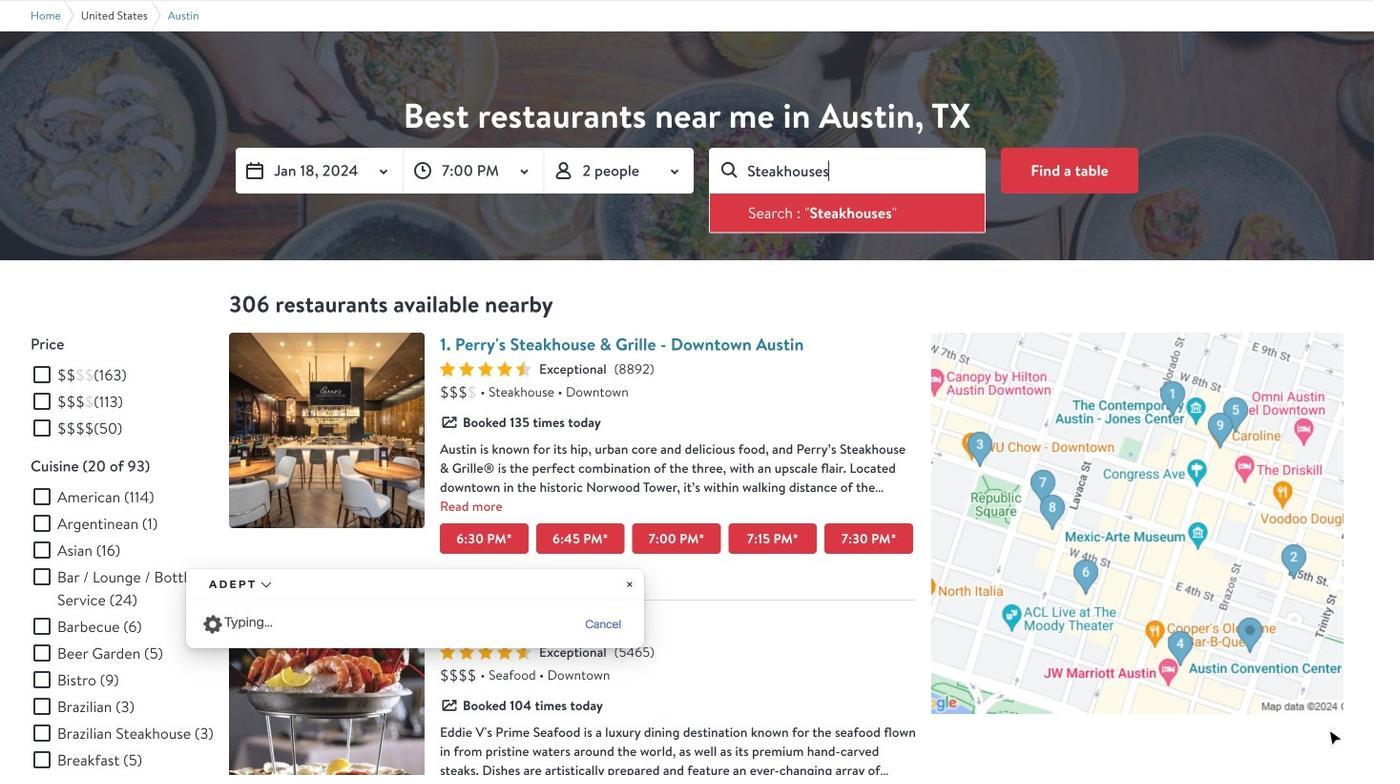 Task type: locate. For each thing, give the bounding box(es) containing it.
navigation
[[193, 0, 316, 0]]

None field
[[709, 148, 986, 233]]

option
[[710, 194, 985, 232]]

0 vertical spatial group
[[31, 364, 214, 440]]

1 vertical spatial group
[[31, 486, 214, 776]]

2 group from the top
[[31, 486, 214, 776]]

4.8 stars image
[[440, 645, 532, 660]]

steakhouses element
[[810, 203, 892, 223]]

Please input a Location, Restaurant or Cuisine field
[[709, 148, 986, 194]]

group
[[31, 364, 214, 440], [31, 486, 214, 776]]

list item
[[710, 194, 985, 232]]



Task type: describe. For each thing, give the bounding box(es) containing it.
4.6 stars image
[[440, 362, 532, 377]]

a photo of eddie v's - 5th street restaurant image
[[229, 617, 425, 776]]

a photo of perry's steakhouse & grille - downtown austin restaurant image
[[229, 333, 425, 529]]

landing page map image
[[931, 333, 1344, 715]]

1 group from the top
[[31, 364, 214, 440]]



Task type: vqa. For each thing, say whether or not it's contained in the screenshot.
messages
no



